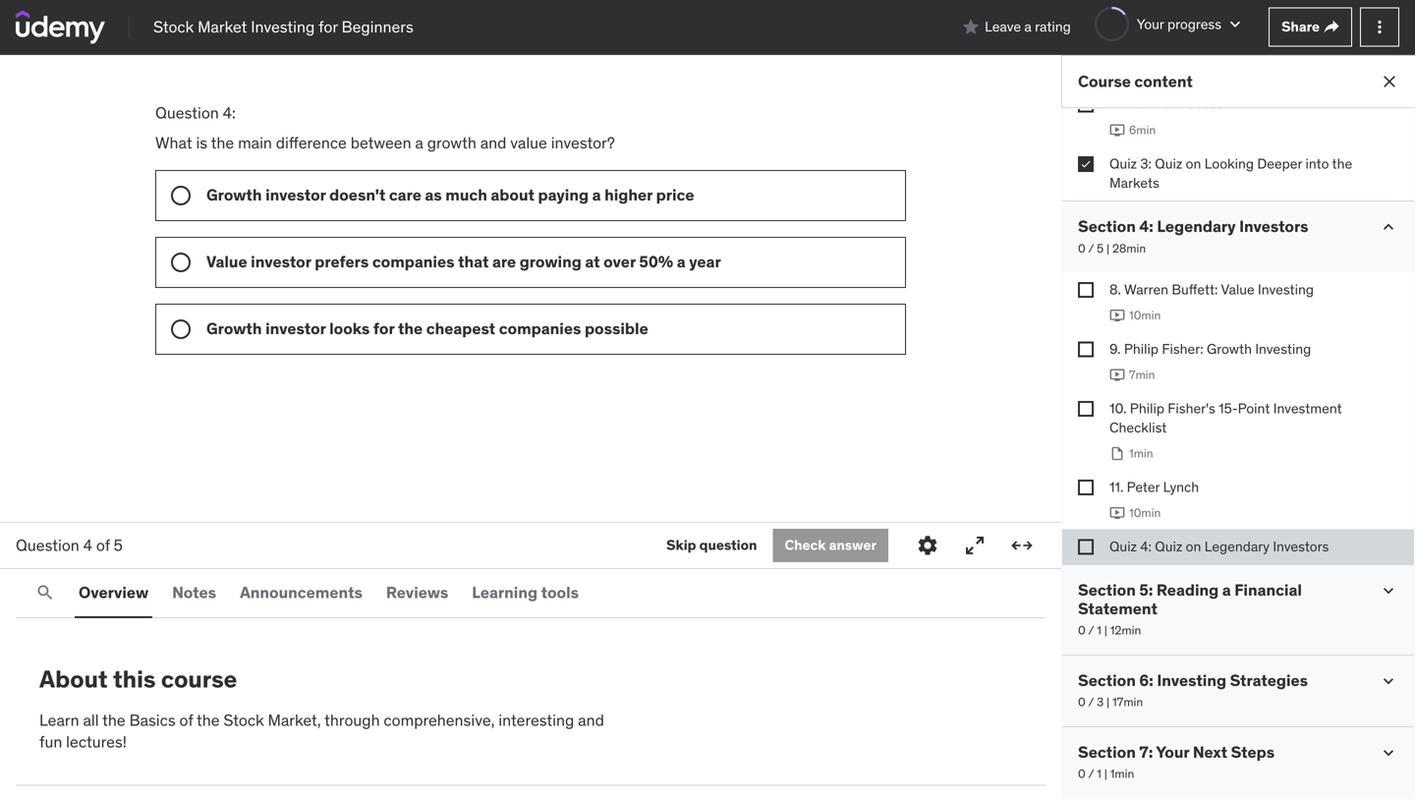 Task type: vqa. For each thing, say whether or not it's contained in the screenshot.
Section corresponding to Section 7: Your Next Steps
yes



Task type: describe. For each thing, give the bounding box(es) containing it.
investors inside the section 4: legendary investors 0 / 5 | 28min
[[1240, 216, 1309, 237]]

leave
[[985, 18, 1022, 36]]

1min inside the section 7: your next steps 0 / 1 | 1min
[[1111, 767, 1135, 782]]

ipo
[[1149, 95, 1172, 113]]

reading
[[1157, 580, 1219, 600]]

xsmall image inside share button
[[1325, 19, 1340, 35]]

growing
[[520, 252, 582, 272]]

start philip fisher's 15-point investment checklist image
[[1110, 446, 1126, 462]]

point
[[1239, 400, 1271, 417]]

the right all
[[102, 710, 126, 730]]

section for section 5: reading a financial statement
[[1079, 580, 1137, 600]]

section 7: your next steps 0 / 1 | 1min
[[1079, 742, 1275, 782]]

stock market investing for beginners link
[[153, 16, 414, 38]]

0 vertical spatial companies
[[372, 252, 455, 272]]

cheapest
[[426, 318, 496, 339]]

the down course
[[197, 710, 220, 730]]

growth investor looks for the cheapest companies possible
[[206, 318, 652, 339]]

growth for growth investor looks for the cheapest companies possible
[[206, 318, 262, 339]]

strategies
[[1231, 671, 1309, 691]]

lynch
[[1164, 478, 1200, 496]]

possible
[[585, 318, 649, 339]]

4
[[83, 535, 92, 555]]

3
[[1097, 695, 1104, 710]]

/ inside the section 7: your next steps 0 / 1 | 1min
[[1089, 767, 1095, 782]]

xsmall image left the '9.'
[[1079, 342, 1094, 357]]

looking
[[1205, 155, 1255, 172]]

reviews
[[386, 583, 449, 603]]

search image
[[35, 583, 55, 603]]

philip for 9.
[[1125, 340, 1159, 358]]

section 4: legendary investors 0 / 5 | 28min
[[1079, 216, 1309, 256]]

5 inside the section 4: legendary investors 0 / 5 | 28min
[[1097, 241, 1104, 256]]

/ inside the section 4: legendary investors 0 / 5 | 28min
[[1089, 241, 1095, 256]]

peter
[[1128, 478, 1160, 496]]

leave a rating
[[985, 18, 1072, 36]]

play the ipo process image
[[1110, 122, 1126, 138]]

quiz down play peter lynch image
[[1110, 538, 1138, 555]]

content
[[1135, 71, 1194, 91]]

quiz up markets
[[1110, 155, 1138, 172]]

leave a rating button
[[962, 3, 1072, 51]]

all
[[83, 710, 99, 730]]

interesting
[[499, 710, 575, 730]]

doesn't
[[330, 185, 386, 205]]

1 vertical spatial investors
[[1274, 538, 1330, 555]]

section for section 7: your next steps
[[1079, 742, 1137, 763]]

0 inside the section 4: legendary investors 0 / 5 | 28min
[[1079, 241, 1086, 256]]

learning tools
[[472, 583, 579, 603]]

fisher's
[[1168, 400, 1216, 417]]

learning
[[472, 583, 538, 603]]

10. philip fisher's 15-point investment checklist
[[1110, 400, 1343, 437]]

3:
[[1141, 155, 1152, 172]]

/ inside section 5: reading a financial statement 0 / 1 | 12min
[[1089, 623, 1095, 638]]

your progress button
[[1095, 7, 1246, 41]]

9.
[[1110, 340, 1121, 358]]

play philip fisher: growth investing image
[[1110, 367, 1126, 383]]

a inside question 4: what is the main difference between a growth and value investor?
[[415, 133, 424, 153]]

| inside the section 7: your next steps 0 / 1 | 1min
[[1105, 767, 1108, 782]]

financial
[[1235, 580, 1303, 600]]

of inside learn all the basics of the stock market, through comprehensive, interesting and fun lectures!
[[179, 710, 193, 730]]

fullscreen image
[[964, 534, 987, 558]]

your inside dropdown button
[[1137, 15, 1165, 33]]

28min
[[1113, 241, 1147, 256]]

section for section 6: investing strategies
[[1079, 671, 1137, 691]]

philip for 10.
[[1131, 400, 1165, 417]]

care
[[389, 185, 422, 205]]

stock inside learn all the basics of the stock market, through comprehensive, interesting and fun lectures!
[[224, 710, 264, 730]]

4: for section
[[1140, 216, 1154, 237]]

0 vertical spatial of
[[96, 535, 110, 555]]

course
[[1079, 71, 1132, 91]]

section 7: your next steps button
[[1079, 742, 1275, 763]]

expanded view image
[[1011, 534, 1034, 558]]

8. warren buffett: value investing
[[1110, 281, 1315, 299]]

warren
[[1125, 281, 1169, 299]]

looks
[[330, 318, 370, 339]]

/ inside "section 6: investing strategies 0 / 3 | 17min"
[[1089, 695, 1095, 710]]

learning tools button
[[468, 569, 583, 617]]

share button
[[1270, 7, 1353, 47]]

10min for peter
[[1130, 505, 1161, 521]]

section 5: reading a financial statement button
[[1079, 580, 1364, 619]]

small image inside leave a rating button
[[962, 17, 981, 37]]

progress
[[1168, 15, 1222, 33]]

10min for warren
[[1130, 308, 1161, 323]]

is
[[196, 133, 208, 153]]

the
[[1123, 95, 1146, 113]]

11.
[[1110, 478, 1124, 496]]

question 4 of 5
[[16, 535, 123, 555]]

value inside sidebar element
[[1222, 281, 1255, 299]]

0 vertical spatial 1min
[[1130, 446, 1154, 461]]

investing right buffett:
[[1259, 281, 1315, 299]]

0 inside the section 7: your next steps 0 / 1 | 1min
[[1079, 767, 1086, 782]]

play peter lynch image
[[1110, 505, 1126, 521]]

5:
[[1140, 580, 1154, 600]]

and inside learn all the basics of the stock market, through comprehensive, interesting and fun lectures!
[[578, 710, 605, 730]]

10.
[[1110, 400, 1127, 417]]

0 horizontal spatial 5
[[114, 535, 123, 555]]

question 4: what is the main difference between a growth and value investor?
[[155, 103, 619, 153]]

tools
[[541, 583, 579, 603]]

0 inside "section 6: investing strategies 0 / 3 | 17min"
[[1079, 695, 1086, 710]]

xsmall image left the 8. at the top of page
[[1079, 282, 1094, 298]]

stock market investing for beginners
[[153, 17, 414, 37]]

17min
[[1113, 695, 1144, 710]]

the inside question 4: what is the main difference between a growth and value investor?
[[211, 133, 234, 153]]

0 vertical spatial stock
[[153, 17, 194, 37]]

12min
[[1111, 623, 1142, 638]]

buffett:
[[1172, 281, 1219, 299]]

9. philip fisher: growth investing
[[1110, 340, 1312, 358]]

section for section 4: legendary investors
[[1079, 216, 1137, 237]]

share
[[1282, 18, 1321, 35]]

7. the ipo process
[[1110, 95, 1224, 113]]

investor for looks
[[266, 318, 326, 339]]

announcements
[[240, 583, 363, 603]]

section 4: legendary investors button
[[1079, 216, 1309, 237]]

1 inside section 5: reading a financial statement 0 / 1 | 12min
[[1097, 623, 1102, 638]]

course content
[[1079, 71, 1194, 91]]

growth investor doesn't care as much about paying a higher price
[[206, 185, 695, 205]]

fisher:
[[1163, 340, 1204, 358]]

small image inside your progress dropdown button
[[1226, 14, 1246, 34]]

investing right market
[[251, 17, 315, 37]]

1 vertical spatial companies
[[499, 318, 582, 339]]

investor for doesn't
[[266, 185, 326, 205]]

investment
[[1274, 400, 1343, 417]]

beginners
[[342, 17, 414, 37]]



Task type: locate. For each thing, give the bounding box(es) containing it.
sidebar element
[[1062, 0, 1416, 799]]

a right reading
[[1223, 580, 1232, 600]]

0 horizontal spatial companies
[[372, 252, 455, 272]]

about
[[491, 185, 535, 205]]

paying
[[538, 185, 589, 205]]

8.
[[1110, 281, 1122, 299]]

0 down section 7: your next steps dropdown button
[[1079, 767, 1086, 782]]

0 horizontal spatial of
[[96, 535, 110, 555]]

2 1 from the top
[[1097, 767, 1102, 782]]

check answer
[[785, 536, 877, 554]]

legendary
[[1158, 216, 1237, 237], [1205, 538, 1270, 555]]

learn all the basics of the stock market, through comprehensive, interesting and fun lectures!
[[39, 710, 605, 752]]

companies
[[372, 252, 455, 272], [499, 318, 582, 339]]

4 section from the top
[[1079, 742, 1137, 763]]

1 vertical spatial value
[[1222, 281, 1255, 299]]

question inside question 4: what is the main difference between a growth and value investor?
[[155, 103, 219, 123]]

for for beginners
[[319, 17, 338, 37]]

/ left 28min
[[1089, 241, 1095, 256]]

0 vertical spatial for
[[319, 17, 338, 37]]

xsmall image right the expanded view icon
[[1079, 539, 1094, 555]]

0 vertical spatial 1
[[1097, 623, 1102, 638]]

2 10min from the top
[[1130, 505, 1161, 521]]

quiz
[[1110, 155, 1138, 172], [1156, 155, 1183, 172], [1110, 538, 1138, 555], [1156, 538, 1183, 555]]

of right basics
[[179, 710, 193, 730]]

investing inside "section 6: investing strategies 0 / 3 | 17min"
[[1158, 671, 1227, 691]]

the inside group
[[398, 318, 423, 339]]

market,
[[268, 710, 321, 730]]

2 vertical spatial small image
[[1380, 672, 1399, 691]]

| left 28min
[[1107, 241, 1110, 256]]

1min right start philip fisher's 15-point investment checklist 'image'
[[1130, 446, 1154, 461]]

1 horizontal spatial value
[[1222, 281, 1255, 299]]

4: for quiz
[[1141, 538, 1152, 555]]

prefers
[[315, 252, 369, 272]]

xsmall image left 3:
[[1079, 156, 1094, 172]]

xsmall image for 7.
[[1079, 97, 1094, 113]]

what
[[155, 133, 192, 153]]

4 xsmall image from the top
[[1079, 539, 1094, 555]]

investor down difference
[[266, 185, 326, 205]]

main
[[238, 133, 272, 153]]

value
[[206, 252, 247, 272], [1222, 281, 1255, 299]]

over
[[604, 252, 636, 272]]

of right the 4
[[96, 535, 110, 555]]

1 vertical spatial stock
[[224, 710, 264, 730]]

small image for section 6: investing strategies
[[1380, 672, 1399, 691]]

for
[[319, 17, 338, 37], [374, 318, 395, 339]]

2 / from the top
[[1089, 623, 1095, 638]]

and inside question 4: what is the main difference between a growth and value investor?
[[481, 133, 507, 153]]

growth for growth investor doesn't care as much about paying a higher price
[[206, 185, 262, 205]]

xsmall image for 10.
[[1079, 401, 1094, 417]]

the right is
[[211, 133, 234, 153]]

steps
[[1232, 742, 1275, 763]]

/ down section 7: your next steps dropdown button
[[1089, 767, 1095, 782]]

xsmall image for 11.
[[1079, 480, 1094, 495]]

section inside the section 4: legendary investors 0 / 5 | 28min
[[1079, 216, 1137, 237]]

your
[[1137, 15, 1165, 33], [1157, 742, 1190, 763]]

0 vertical spatial 5
[[1097, 241, 1104, 256]]

0 vertical spatial philip
[[1125, 340, 1159, 358]]

4: for question
[[223, 103, 236, 123]]

1 vertical spatial question
[[16, 535, 79, 555]]

10min down warren on the top of page
[[1130, 308, 1161, 323]]

0 vertical spatial investors
[[1240, 216, 1309, 237]]

0 vertical spatial your
[[1137, 15, 1165, 33]]

lectures!
[[66, 732, 127, 752]]

| right 3
[[1107, 695, 1110, 710]]

0 vertical spatial 10min
[[1130, 308, 1161, 323]]

section inside "section 6: investing strategies 0 / 3 | 17min"
[[1079, 671, 1137, 691]]

small image
[[962, 17, 981, 37], [1380, 581, 1399, 601], [1380, 672, 1399, 691]]

0 left 3
[[1079, 695, 1086, 710]]

4: up 5:
[[1141, 538, 1152, 555]]

section inside the section 7: your next steps 0 / 1 | 1min
[[1079, 742, 1137, 763]]

much
[[446, 185, 488, 205]]

/ left 3
[[1089, 695, 1095, 710]]

2 section from the top
[[1079, 580, 1137, 600]]

answer
[[829, 536, 877, 554]]

notes button
[[168, 569, 220, 617]]

xsmall image right 'share'
[[1325, 19, 1340, 35]]

1 horizontal spatial and
[[578, 710, 605, 730]]

1 vertical spatial 4:
[[1140, 216, 1154, 237]]

1 vertical spatial for
[[374, 318, 395, 339]]

0 vertical spatial growth
[[206, 185, 262, 205]]

question
[[155, 103, 219, 123], [16, 535, 79, 555]]

0 horizontal spatial question
[[16, 535, 79, 555]]

1 vertical spatial 10min
[[1130, 505, 1161, 521]]

of
[[96, 535, 110, 555], [179, 710, 193, 730]]

section 5: reading a financial statement 0 / 1 | 12min
[[1079, 580, 1303, 638]]

investor left looks at left
[[266, 318, 326, 339]]

price
[[656, 185, 695, 205]]

deeper
[[1258, 155, 1303, 172]]

quiz right 3:
[[1156, 155, 1183, 172]]

1 left '12min'
[[1097, 623, 1102, 638]]

value
[[511, 133, 548, 153]]

1 vertical spatial on
[[1187, 538, 1202, 555]]

actions image
[[1371, 17, 1390, 37]]

0 vertical spatial question
[[155, 103, 219, 123]]

on inside quiz 3: quiz on looking deeper into the markets
[[1187, 155, 1202, 172]]

7.
[[1110, 95, 1120, 113]]

companies left that
[[372, 252, 455, 272]]

quiz up reading
[[1156, 538, 1183, 555]]

small image
[[1226, 14, 1246, 34], [1380, 217, 1399, 237], [1380, 743, 1399, 763]]

1 vertical spatial 1min
[[1111, 767, 1135, 782]]

1 down 3
[[1097, 767, 1102, 782]]

4:
[[223, 103, 236, 123], [1140, 216, 1154, 237], [1141, 538, 1152, 555]]

1 horizontal spatial stock
[[224, 710, 264, 730]]

rating
[[1036, 18, 1072, 36]]

5 left 28min
[[1097, 241, 1104, 256]]

question for question 4: what is the main difference between a growth and value investor?
[[155, 103, 219, 123]]

10min down peter
[[1130, 505, 1161, 521]]

| left '12min'
[[1105, 623, 1108, 638]]

1 section from the top
[[1079, 216, 1137, 237]]

section up 3
[[1079, 671, 1137, 691]]

section 6: investing strategies 0 / 3 | 17min
[[1079, 671, 1309, 710]]

markets
[[1110, 174, 1160, 192]]

0 vertical spatial small image
[[962, 17, 981, 37]]

investing right 6: at the bottom right of the page
[[1158, 671, 1227, 691]]

0 inside section 5: reading a financial statement 0 / 1 | 12min
[[1079, 623, 1086, 638]]

difference
[[276, 133, 347, 153]]

4: down market
[[223, 103, 236, 123]]

question up what
[[155, 103, 219, 123]]

1 / from the top
[[1089, 241, 1095, 256]]

50%
[[640, 252, 674, 272]]

and left value
[[481, 133, 507, 153]]

small image for section 4: legendary investors
[[1380, 217, 1399, 237]]

that
[[458, 252, 489, 272]]

philip
[[1125, 340, 1159, 358], [1131, 400, 1165, 417]]

process
[[1175, 95, 1224, 113]]

2 vertical spatial small image
[[1380, 743, 1399, 763]]

1 1 from the top
[[1097, 623, 1102, 638]]

overview
[[79, 583, 149, 603]]

2 on from the top
[[1187, 538, 1202, 555]]

0 horizontal spatial and
[[481, 133, 507, 153]]

xsmall image left '11.'
[[1079, 480, 1094, 495]]

1min
[[1130, 446, 1154, 461], [1111, 767, 1135, 782]]

a left rating in the top right of the page
[[1025, 18, 1032, 36]]

your inside the section 7: your next steps 0 / 1 | 1min
[[1157, 742, 1190, 763]]

investor left the 'prefers'
[[251, 252, 311, 272]]

on up reading
[[1187, 538, 1202, 555]]

0 vertical spatial value
[[206, 252, 247, 272]]

your right 7:
[[1157, 742, 1190, 763]]

1 vertical spatial small image
[[1380, 217, 1399, 237]]

section up 28min
[[1079, 216, 1137, 237]]

xsmall image left the 10.
[[1079, 401, 1094, 417]]

and right interesting
[[578, 710, 605, 730]]

about this course
[[39, 665, 237, 694]]

this
[[113, 665, 156, 694]]

a left higher
[[593, 185, 601, 205]]

close course content sidebar image
[[1381, 72, 1400, 91]]

as
[[425, 185, 442, 205]]

quiz 3: quiz on looking deeper into the markets
[[1110, 155, 1353, 192]]

1
[[1097, 623, 1102, 638], [1097, 767, 1102, 782]]

1 horizontal spatial question
[[155, 103, 219, 123]]

on for legendary
[[1187, 538, 1202, 555]]

6min
[[1130, 123, 1156, 138]]

4: up 28min
[[1140, 216, 1154, 237]]

announcements button
[[236, 569, 367, 617]]

0 vertical spatial and
[[481, 133, 507, 153]]

section 6: investing strategies button
[[1079, 671, 1309, 691]]

section inside section 5: reading a financial statement 0 / 1 | 12min
[[1079, 580, 1137, 600]]

1 vertical spatial of
[[179, 710, 193, 730]]

0 vertical spatial small image
[[1226, 14, 1246, 34]]

1 vertical spatial growth
[[206, 318, 262, 339]]

4: inside the section 4: legendary investors 0 / 5 | 28min
[[1140, 216, 1154, 237]]

1 horizontal spatial for
[[374, 318, 395, 339]]

1 vertical spatial your
[[1157, 742, 1190, 763]]

investor for prefers
[[251, 252, 311, 272]]

investor
[[266, 185, 326, 205], [251, 252, 311, 272], [266, 318, 326, 339]]

0 down statement
[[1079, 623, 1086, 638]]

1 horizontal spatial companies
[[499, 318, 582, 339]]

question
[[700, 536, 758, 554]]

stock left the market,
[[224, 710, 264, 730]]

stock left market
[[153, 17, 194, 37]]

growth
[[427, 133, 477, 153]]

higher
[[605, 185, 653, 205]]

play warren buffett: value investing image
[[1110, 308, 1126, 324]]

| inside "section 6: investing strategies 0 / 3 | 17min"
[[1107, 695, 1110, 710]]

| down section 7: your next steps dropdown button
[[1105, 767, 1108, 782]]

1 inside the section 7: your next steps 0 / 1 | 1min
[[1097, 767, 1102, 782]]

small image for section 7: your next steps
[[1380, 743, 1399, 763]]

|
[[1107, 241, 1110, 256], [1105, 623, 1108, 638], [1107, 695, 1110, 710], [1105, 767, 1108, 782]]

growth inside sidebar element
[[1207, 340, 1253, 358]]

a inside section 5: reading a financial statement 0 / 1 | 12min
[[1223, 580, 1232, 600]]

philip up checklist
[[1131, 400, 1165, 417]]

for inside what is the main difference between a growth and value investor? group
[[374, 318, 395, 339]]

your left "progress" on the right top
[[1137, 15, 1165, 33]]

0 horizontal spatial for
[[319, 17, 338, 37]]

legendary inside the section 4: legendary investors 0 / 5 | 28min
[[1158, 216, 1237, 237]]

for right looks at left
[[374, 318, 395, 339]]

philip up 7min
[[1125, 340, 1159, 358]]

value inside what is the main difference between a growth and value investor? group
[[206, 252, 247, 272]]

philip inside 10. philip fisher's 15-point investment checklist
[[1131, 400, 1165, 417]]

3 xsmall image from the top
[[1079, 480, 1094, 495]]

investors down deeper
[[1240, 216, 1309, 237]]

0 horizontal spatial stock
[[153, 17, 194, 37]]

4: inside question 4: what is the main difference between a growth and value investor?
[[223, 103, 236, 123]]

investing
[[251, 17, 315, 37], [1259, 281, 1315, 299], [1256, 340, 1312, 358], [1158, 671, 1227, 691]]

small image for section 5: reading a financial statement
[[1380, 581, 1399, 601]]

comprehensive,
[[384, 710, 495, 730]]

1 vertical spatial 5
[[114, 535, 123, 555]]

xsmall image
[[1079, 97, 1094, 113], [1079, 401, 1094, 417], [1079, 480, 1094, 495], [1079, 539, 1094, 555]]

3 0 from the top
[[1079, 695, 1086, 710]]

at
[[585, 252, 600, 272]]

question for question 4 of 5
[[16, 535, 79, 555]]

are
[[493, 252, 516, 272]]

6:
[[1140, 671, 1154, 691]]

0 left 28min
[[1079, 241, 1086, 256]]

on for looking
[[1187, 155, 1202, 172]]

/ down statement
[[1089, 623, 1095, 638]]

course
[[161, 665, 237, 694]]

question left the 4
[[16, 535, 79, 555]]

value investor prefers companies that are growing at over 50% a year
[[206, 252, 725, 272]]

1 10min from the top
[[1130, 308, 1161, 323]]

xsmall image
[[1325, 19, 1340, 35], [1079, 156, 1094, 172], [1079, 282, 1094, 298], [1079, 342, 1094, 357]]

0 vertical spatial on
[[1187, 155, 1202, 172]]

| inside section 5: reading a financial statement 0 / 1 | 12min
[[1105, 623, 1108, 638]]

0
[[1079, 241, 1086, 256], [1079, 623, 1086, 638], [1079, 695, 1086, 710], [1079, 767, 1086, 782]]

1 horizontal spatial of
[[179, 710, 193, 730]]

1 on from the top
[[1187, 155, 1202, 172]]

between
[[351, 133, 412, 153]]

investors
[[1240, 216, 1309, 237], [1274, 538, 1330, 555]]

for for the
[[374, 318, 395, 339]]

1 vertical spatial legendary
[[1205, 538, 1270, 555]]

3 / from the top
[[1089, 695, 1095, 710]]

legendary up financial
[[1205, 538, 1270, 555]]

0 vertical spatial 4:
[[223, 103, 236, 123]]

on left looking on the top right
[[1187, 155, 1202, 172]]

a left year
[[677, 252, 686, 272]]

your progress
[[1137, 15, 1222, 33]]

/
[[1089, 241, 1095, 256], [1089, 623, 1095, 638], [1089, 695, 1095, 710], [1089, 767, 1095, 782]]

settings image
[[916, 534, 940, 558]]

0 horizontal spatial value
[[206, 252, 247, 272]]

a left growth
[[415, 133, 424, 153]]

for left beginners
[[319, 17, 338, 37]]

investors up financial
[[1274, 538, 1330, 555]]

2 vertical spatial investor
[[266, 318, 326, 339]]

investing up investment
[[1256, 340, 1312, 358]]

about
[[39, 665, 108, 694]]

1 horizontal spatial 5
[[1097, 241, 1104, 256]]

15-
[[1219, 400, 1239, 417]]

1 vertical spatial small image
[[1380, 581, 1399, 601]]

what is the main difference between a growth and value investor? group
[[155, 170, 907, 355]]

companies down growing
[[499, 318, 582, 339]]

0 vertical spatial legendary
[[1158, 216, 1237, 237]]

a inside button
[[1025, 18, 1032, 36]]

section
[[1079, 216, 1137, 237], [1079, 580, 1137, 600], [1079, 671, 1137, 691], [1079, 742, 1137, 763]]

skip question button
[[667, 529, 758, 562]]

1 vertical spatial 1
[[1097, 767, 1102, 782]]

4 0 from the top
[[1079, 767, 1086, 782]]

2 0 from the top
[[1079, 623, 1086, 638]]

stock
[[153, 17, 194, 37], [224, 710, 264, 730]]

3 section from the top
[[1079, 671, 1137, 691]]

1 vertical spatial and
[[578, 710, 605, 730]]

1 0 from the top
[[1079, 241, 1086, 256]]

2 vertical spatial growth
[[1207, 340, 1253, 358]]

statement
[[1079, 599, 1158, 619]]

year
[[689, 252, 721, 272]]

1 xsmall image from the top
[[1079, 97, 1094, 113]]

4 / from the top
[[1089, 767, 1095, 782]]

5 right the 4
[[114, 535, 123, 555]]

growth
[[206, 185, 262, 205], [206, 318, 262, 339], [1207, 340, 1253, 358]]

xsmall image left 7.
[[1079, 97, 1094, 113]]

udemy image
[[16, 10, 105, 44]]

the right into
[[1333, 155, 1353, 172]]

overview button
[[75, 569, 153, 617]]

0 vertical spatial investor
[[266, 185, 326, 205]]

next
[[1194, 742, 1228, 763]]

1min down section 7: your next steps dropdown button
[[1111, 767, 1135, 782]]

skip question
[[667, 536, 758, 554]]

the inside quiz 3: quiz on looking deeper into the markets
[[1333, 155, 1353, 172]]

1 vertical spatial investor
[[251, 252, 311, 272]]

legendary up buffett:
[[1158, 216, 1237, 237]]

section left 7:
[[1079, 742, 1137, 763]]

section left 5:
[[1079, 580, 1137, 600]]

2 vertical spatial 4:
[[1141, 538, 1152, 555]]

| inside the section 4: legendary investors 0 / 5 | 28min
[[1107, 241, 1110, 256]]

1 vertical spatial philip
[[1131, 400, 1165, 417]]

2 xsmall image from the top
[[1079, 401, 1094, 417]]

the left cheapest
[[398, 318, 423, 339]]

quiz 4: quiz on legendary investors
[[1110, 538, 1330, 555]]



